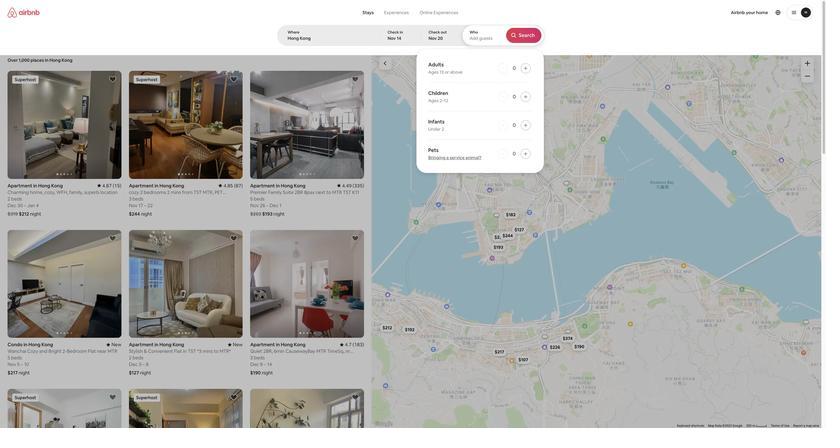 Task type: describe. For each thing, give the bounding box(es) containing it.
4.7 (183)
[[345, 342, 364, 348]]

apartment up '9'
[[250, 342, 275, 348]]

infants under 2
[[428, 119, 445, 132]]

over 1,000 places in hong kong
[[8, 57, 72, 63]]

beds inside the 3 beds nov 17 – 22 $244 night
[[133, 196, 143, 202]]

14 inside 'check in nov 14'
[[397, 35, 401, 41]]

night inside the 3 beds nov 17 – 22 $244 night
[[141, 211, 152, 217]]

$226 $374
[[550, 336, 573, 351]]

none search field containing adults
[[277, 0, 544, 173]]

places
[[31, 57, 44, 63]]

ages for adults
[[428, 69, 439, 75]]

2 inside "apartment in hong kong stylish & convenient flat in tst *3 mins to mtr* 2 beds dec 3 – 8 $127 night"
[[129, 355, 132, 361]]

$190 inside 3 beds dec 9 – 14 $190 night
[[250, 371, 261, 376]]

night inside "apartment in hong kong stylish & convenient flat in tst *3 mins to mtr* 2 beds dec 3 – 8 $127 night"
[[140, 371, 151, 376]]

stays button
[[358, 6, 379, 19]]

flat inside condo in hong kong wanchai cozy and bright 2-bedroom flat near mtr 5 beds nov 5 – 10 $217 night
[[88, 349, 96, 355]]

stays
[[363, 10, 374, 15]]

superb
[[84, 189, 99, 195]]

bus stop: sham shui po toy street image
[[456, 45, 461, 50]]

$228 button
[[492, 233, 508, 242]]

*3
[[197, 349, 202, 355]]

3 beds nov 17 – 22 $244 night
[[129, 196, 153, 217]]

4.85 out of 5 average rating,  87 reviews image
[[219, 183, 243, 189]]

4.49 (335)
[[342, 183, 364, 189]]

4.49 out of 5 average rating,  335 reviews image
[[337, 183, 364, 189]]

2–12
[[440, 98, 448, 104]]

kong inside condo in hong kong wanchai cozy and bright 2-bedroom flat near mtr 5 beds nov 5 – 10 $217 night
[[41, 342, 53, 348]]

bringing
[[428, 155, 446, 161]]

$244 inside button
[[503, 233, 513, 239]]

ages for children
[[428, 98, 439, 104]]

$192 button
[[402, 326, 417, 335]]

who add guests
[[470, 30, 493, 41]]

and
[[39, 349, 47, 355]]

tst inside "apartment in hong kong stylish & convenient flat in tst *3 mins to mtr* 2 beds dec 3 – 8 $127 night"
[[188, 349, 196, 355]]

$319
[[8, 211, 18, 217]]

– inside the 3 beds nov 17 – 22 $244 night
[[144, 203, 146, 209]]

30
[[17, 203, 23, 209]]

check for 14
[[388, 30, 399, 35]]

$182
[[506, 212, 516, 218]]

hong inside apartment in hong kong charming home, cozy, wfh, family, superb location 2 beds dec 30 – jan 4 $319 $212 night
[[38, 183, 50, 189]]

in inside 'check in nov 14'
[[400, 30, 403, 35]]

3 inside "apartment in hong kong stylish & convenient flat in tst *3 mins to mtr* 2 beds dec 3 – 8 $127 night"
[[139, 362, 141, 368]]

0 for pets
[[513, 151, 516, 157]]

– inside apartment in hong kong premier family suite 2br 8pax next to mtr tst k11 5 beds nov 26 – dec 1 $263 $193 night
[[266, 203, 269, 209]]

experiences button
[[379, 6, 414, 19]]

check in nov 14
[[388, 30, 403, 41]]

$374 button
[[560, 335, 576, 343]]

0 for children
[[513, 94, 516, 100]]

over
[[8, 57, 18, 63]]

$127 inside "apartment in hong kong stylish & convenient flat in tst *3 mins to mtr* 2 beds dec 3 – 8 $127 night"
[[129, 371, 139, 376]]

family,
[[69, 189, 83, 195]]

condo in hong kong wanchai cozy and bright 2-bedroom flat near mtr 5 beds nov 5 – 10 $217 night
[[8, 342, 117, 376]]

3 beds dec 9 – 14 $190 night
[[250, 355, 273, 376]]

4.85
[[224, 183, 233, 189]]

&
[[144, 349, 147, 355]]

near
[[97, 349, 107, 355]]

2br
[[295, 190, 303, 195]]

mtr*
[[220, 349, 231, 355]]

night inside 3 beds dec 9 – 14 $190 night
[[262, 371, 273, 376]]

nov inside apartment in hong kong premier family suite 2br 8pax next to mtr tst k11 5 beds nov 26 – dec 1 $263 $193 night
[[250, 203, 259, 209]]

wfh,
[[56, 189, 68, 195]]

google image
[[373, 421, 394, 429]]

keyboard shortcuts
[[677, 425, 705, 428]]

4.49
[[342, 183, 352, 189]]

$193 inside apartment in hong kong premier family suite 2br 8pax next to mtr tst k11 5 beds nov 26 – dec 1 $263 $193 night
[[262, 211, 273, 217]]

group for home,
[[8, 71, 121, 179]]

0 for infants
[[513, 122, 516, 129]]

$212 button
[[380, 324, 395, 333]]

pets
[[428, 147, 439, 154]]

(183)
[[353, 342, 364, 348]]

to inside "apartment in hong kong stylish & convenient flat in tst *3 mins to mtr* 2 beds dec 3 – 8 $127 night"
[[214, 349, 219, 355]]

4.7 out of 5 average rating,  183 reviews image
[[340, 342, 364, 348]]

or
[[445, 69, 449, 75]]

2 inside apartment in hong kong charming home, cozy, wfh, family, superb location 2 beds dec 30 – jan 4 $319 $212 night
[[8, 196, 10, 202]]

$217 inside condo in hong kong wanchai cozy and bright 2-bedroom flat near mtr 5 beds nov 5 – 10 $217 night
[[8, 371, 18, 376]]

2-
[[63, 349, 67, 355]]

terms of use
[[771, 425, 790, 428]]

$107 button
[[516, 356, 531, 365]]

20
[[438, 35, 443, 41]]

shortcuts
[[691, 425, 705, 428]]

online
[[420, 10, 433, 15]]

airbnb your home
[[731, 10, 768, 15]]

beds inside apartment in hong kong premier family suite 2br 8pax next to mtr tst k11 5 beds nov 26 – dec 1 $263 $193 night
[[254, 196, 265, 202]]

$244 button
[[500, 232, 516, 241]]

add to wishlist: apartment in hong kong image for (183)
[[352, 235, 359, 243]]

of
[[781, 425, 784, 428]]

guests
[[479, 35, 493, 41]]

– inside 3 beds dec 9 – 14 $190 night
[[264, 362, 266, 368]]

what can we help you find? tab list
[[358, 6, 414, 19]]

check out nov 20
[[429, 30, 447, 41]]

bringing a service animal? button
[[428, 155, 482, 161]]

apartment up 17
[[129, 183, 154, 189]]

apartment for charming home, cozy, wfh, family, superb location
[[8, 183, 32, 189]]

add
[[470, 35, 478, 41]]

nov for 14
[[388, 35, 396, 41]]

experiences inside button
[[384, 10, 409, 15]]

jan
[[27, 203, 35, 209]]

dec inside 3 beds dec 9 – 14 $190 night
[[250, 362, 259, 368]]

$217 button
[[492, 348, 507, 357]]

mtr inside condo in hong kong wanchai cozy and bright 2-bedroom flat near mtr 5 beds nov 5 – 10 $217 night
[[108, 349, 117, 355]]

22
[[147, 203, 153, 209]]

– inside "apartment in hong kong stylish & convenient flat in tst *3 mins to mtr* 2 beds dec 3 – 8 $127 night"
[[142, 362, 145, 368]]

error
[[813, 425, 820, 428]]

report
[[794, 425, 803, 428]]

map
[[806, 425, 812, 428]]

service
[[450, 155, 465, 161]]

who
[[470, 30, 478, 35]]

$193 button
[[491, 243, 506, 252]]

in inside condo in hong kong wanchai cozy and bright 2-bedroom flat near mtr 5 beds nov 5 – 10 $217 night
[[24, 342, 27, 348]]

next
[[316, 190, 326, 195]]

3 for 3 beds dec 9 – 14 $190 night
[[250, 355, 253, 361]]

animal?
[[466, 155, 482, 161]]

pets bringing a service animal?
[[428, 147, 482, 161]]

1
[[280, 203, 282, 209]]

tst inside apartment in hong kong premier family suite 2br 8pax next to mtr tst k11 5 beds nov 26 – dec 1 $263 $193 night
[[343, 190, 351, 195]]

hong inside condo in hong kong wanchai cozy and bright 2-bedroom flat near mtr 5 beds nov 5 – 10 $217 night
[[28, 342, 40, 348]]

zoom in image
[[805, 61, 810, 66]]

5 inside apartment in hong kong premier family suite 2br 8pax next to mtr tst k11 5 beds nov 26 – dec 1 $263 $193 night
[[250, 196, 253, 202]]

4.87 out of 5 average rating,  15 reviews image
[[97, 183, 121, 189]]

$127 button
[[512, 226, 527, 235]]

1 horizontal spatial a
[[804, 425, 805, 428]]

200
[[747, 425, 752, 428]]

2 vertical spatial 5
[[17, 362, 20, 368]]



Task type: vqa. For each thing, say whether or not it's contained in the screenshot.
Farm Stay In Simonsbath, Uk
no



Task type: locate. For each thing, give the bounding box(es) containing it.
your
[[746, 10, 756, 15]]

$244 down 17
[[129, 211, 140, 217]]

2 down charming
[[8, 196, 10, 202]]

$244 up $193 button
[[503, 233, 513, 239]]

2 horizontal spatial 2
[[442, 127, 444, 132]]

$263
[[250, 211, 261, 217]]

beds inside 3 beds dec 9 – 14 $190 night
[[254, 355, 265, 361]]

– left the 8 at the bottom of the page
[[142, 362, 145, 368]]

experiences up 'check in nov 14'
[[384, 10, 409, 15]]

beds down the premier
[[254, 196, 265, 202]]

5 down wanchai
[[8, 355, 10, 361]]

$190
[[575, 345, 584, 350], [250, 371, 261, 376]]

dec left 30 at top left
[[8, 203, 16, 209]]

beds inside apartment in hong kong charming home, cozy, wfh, family, superb location 2 beds dec 30 – jan 4 $319 $212 night
[[11, 196, 22, 202]]

new place to stay image up near
[[107, 342, 121, 348]]

1 horizontal spatial 3
[[139, 362, 141, 368]]

0 horizontal spatial $127
[[129, 371, 139, 376]]

1 vertical spatial $127
[[129, 371, 139, 376]]

nov inside condo in hong kong wanchai cozy and bright 2-bedroom flat near mtr 5 beds nov 5 – 10 $217 night
[[8, 362, 16, 368]]

stays tab panel
[[277, 25, 544, 173]]

$127 down stylish
[[129, 371, 139, 376]]

night inside condo in hong kong wanchai cozy and bright 2-bedroom flat near mtr 5 beds nov 5 – 10 $217 night
[[19, 371, 30, 376]]

3 for 3 beds nov 17 – 22 $244 night
[[129, 196, 132, 202]]

nov inside 'check in nov 14'
[[388, 35, 396, 41]]

1 horizontal spatial new place to stay image
[[228, 342, 243, 348]]

2 check from the left
[[429, 30, 440, 35]]

nov inside check out nov 20
[[429, 35, 437, 41]]

apartment in hong kong for 3 beds nov 17 – 22 $244 night
[[129, 183, 184, 189]]

suite
[[283, 190, 294, 195]]

dec inside "apartment in hong kong stylish & convenient flat in tst *3 mins to mtr* 2 beds dec 3 – 8 $127 night"
[[129, 362, 138, 368]]

group for 22
[[129, 71, 243, 179]]

apartment up the premier
[[250, 183, 275, 189]]

tst down 4.49
[[343, 190, 351, 195]]

1 vertical spatial $212
[[382, 325, 392, 331]]

0 vertical spatial ages
[[428, 69, 439, 75]]

apartment up charming
[[8, 183, 32, 189]]

0 vertical spatial $190
[[575, 345, 584, 350]]

(87)
[[234, 183, 243, 189]]

out
[[441, 30, 447, 35]]

0 horizontal spatial a
[[447, 155, 449, 161]]

a
[[447, 155, 449, 161], [804, 425, 805, 428]]

1 horizontal spatial $244
[[503, 233, 513, 239]]

apartment inside "apartment in hong kong stylish & convenient flat in tst *3 mins to mtr* 2 beds dec 3 – 8 $127 night"
[[129, 342, 154, 348]]

bedroom
[[67, 349, 87, 355]]

ages down children
[[428, 98, 439, 104]]

0 horizontal spatial $193
[[262, 211, 273, 217]]

0 horizontal spatial 5
[[8, 355, 10, 361]]

map
[[708, 425, 715, 428]]

beds down charming
[[11, 196, 22, 202]]

to inside apartment in hong kong premier family suite 2br 8pax next to mtr tst k11 5 beds nov 26 – dec 1 $263 $193 night
[[327, 190, 331, 195]]

mtr
[[332, 190, 342, 195], [108, 349, 117, 355]]

1 vertical spatial $217
[[8, 371, 18, 376]]

0 horizontal spatial $212
[[19, 211, 29, 217]]

online experiences
[[420, 10, 458, 15]]

3 0 from the top
[[513, 122, 516, 129]]

apartment in hong kong for 3 beds dec 9 – 14 $190 night
[[250, 342, 306, 348]]

night down 10
[[19, 371, 30, 376]]

cozy
[[27, 349, 38, 355]]

flat inside "apartment in hong kong stylish & convenient flat in tst *3 mins to mtr* 2 beds dec 3 – 8 $127 night"
[[174, 349, 182, 355]]

hong inside apartment in hong kong premier family suite 2br 8pax next to mtr tst k11 5 beds nov 26 – dec 1 $263 $193 night
[[281, 183, 293, 189]]

add to wishlist: condo in hong kong image
[[109, 235, 116, 243]]

kong inside apartment in hong kong premier family suite 2br 8pax next to mtr tst k11 5 beds nov 26 – dec 1 $263 $193 night
[[294, 183, 306, 189]]

apartment inside apartment in hong kong charming home, cozy, wfh, family, superb location 2 beds dec 30 – jan 4 $319 $212 night
[[8, 183, 32, 189]]

1 horizontal spatial $212
[[382, 325, 392, 331]]

map data ©2023 google
[[708, 425, 743, 428]]

2 inside infants under 2
[[442, 127, 444, 132]]

1 horizontal spatial flat
[[174, 349, 182, 355]]

0 horizontal spatial $217
[[8, 371, 18, 376]]

nov for 20
[[429, 35, 437, 41]]

nov for 17
[[129, 203, 138, 209]]

1 horizontal spatial tst
[[343, 190, 351, 195]]

adults
[[428, 62, 444, 68]]

new place to stay image for condo in hong kong wanchai cozy and bright 2-bedroom flat near mtr 5 beds nov 5 – 10 $217 night
[[107, 342, 121, 348]]

$107
[[519, 358, 528, 363]]

profile element
[[482, 0, 814, 25]]

check down experiences button
[[388, 30, 399, 35]]

Where field
[[288, 35, 370, 41]]

1 0 from the top
[[513, 65, 516, 72]]

5 left 10
[[17, 362, 20, 368]]

1 vertical spatial ages
[[428, 98, 439, 104]]

0 horizontal spatial $244
[[129, 211, 140, 217]]

$217
[[495, 350, 504, 356], [8, 371, 18, 376]]

0 vertical spatial apartment in hong kong
[[129, 183, 184, 189]]

0 vertical spatial 5
[[250, 196, 253, 202]]

– right 17
[[144, 203, 146, 209]]

children ages 2–12
[[428, 90, 448, 104]]

1 horizontal spatial to
[[327, 190, 331, 195]]

zoom out image
[[805, 74, 810, 79]]

night down the 1
[[274, 211, 285, 217]]

bright
[[48, 349, 61, 355]]

terms of use link
[[771, 425, 790, 428]]

apartment in hong kong up '9'
[[250, 342, 306, 348]]

apartment in hong kong stylish & convenient flat in tst *3 mins to mtr* 2 beds dec 3 – 8 $127 night
[[129, 342, 231, 376]]

add to wishlist: apartment in hong kong image
[[230, 76, 238, 83], [352, 76, 359, 83], [352, 235, 359, 243], [230, 394, 238, 402]]

beds inside condo in hong kong wanchai cozy and bright 2-bedroom flat near mtr 5 beds nov 5 – 10 $217 night
[[11, 355, 22, 361]]

2 vertical spatial 3
[[139, 362, 141, 368]]

2 horizontal spatial 5
[[250, 196, 253, 202]]

nov
[[388, 35, 396, 41], [429, 35, 437, 41], [129, 203, 138, 209], [250, 203, 259, 209], [8, 362, 16, 368]]

apartment
[[8, 183, 32, 189], [129, 183, 154, 189], [250, 183, 275, 189], [129, 342, 154, 348], [250, 342, 275, 348]]

8
[[146, 362, 149, 368]]

nov down experiences button
[[388, 35, 396, 41]]

2 new from the left
[[233, 342, 243, 348]]

2 ages from the top
[[428, 98, 439, 104]]

apartment up &
[[129, 342, 154, 348]]

new place to stay image for apartment in hong kong stylish & convenient flat in tst *3 mins to mtr* 2 beds dec 3 – 8 $127 night
[[228, 342, 243, 348]]

night down 22
[[141, 211, 152, 217]]

0 vertical spatial 2
[[442, 127, 444, 132]]

night down the 8 at the bottom of the page
[[140, 371, 151, 376]]

– right 26
[[266, 203, 269, 209]]

2 new place to stay image from the left
[[228, 342, 243, 348]]

200 m
[[747, 425, 756, 428]]

group
[[8, 71, 121, 179], [129, 71, 243, 179], [250, 71, 364, 179], [8, 230, 121, 338], [129, 230, 243, 338], [250, 230, 364, 338], [8, 390, 121, 429], [129, 390, 243, 429], [250, 390, 364, 429]]

1 horizontal spatial 2
[[129, 355, 132, 361]]

1 vertical spatial 14
[[267, 362, 272, 368]]

beds up 17
[[133, 196, 143, 202]]

$244
[[129, 211, 140, 217], [503, 233, 513, 239]]

1 vertical spatial $244
[[503, 233, 513, 239]]

online experiences link
[[414, 6, 464, 19]]

beds up '9'
[[254, 355, 265, 361]]

$193 inside button
[[494, 245, 503, 250]]

apartment for premier family suite 2br 8pax next to mtr tst k11
[[250, 183, 275, 189]]

0 horizontal spatial mtr
[[108, 349, 117, 355]]

$190 down '9'
[[250, 371, 261, 376]]

0 vertical spatial a
[[447, 155, 449, 161]]

2 vertical spatial 2
[[129, 355, 132, 361]]

$127 inside button
[[515, 227, 524, 233]]

1,000
[[19, 57, 30, 63]]

1 check from the left
[[388, 30, 399, 35]]

kong inside apartment in hong kong charming home, cozy, wfh, family, superb location 2 beds dec 30 – jan 4 $319 $212 night
[[51, 183, 63, 189]]

1 vertical spatial 3
[[250, 355, 253, 361]]

adults ages 13 or above
[[428, 62, 463, 75]]

4.87 (15)
[[102, 183, 121, 189]]

nov left 17
[[129, 203, 138, 209]]

$212 down 30 at top left
[[19, 211, 29, 217]]

2 flat from the left
[[174, 349, 182, 355]]

4.85 (87)
[[224, 183, 243, 189]]

$190 inside 'button'
[[575, 345, 584, 350]]

4 0 from the top
[[513, 151, 516, 157]]

nov left 26
[[250, 203, 259, 209]]

children
[[428, 90, 448, 97]]

– inside condo in hong kong wanchai cozy and bright 2-bedroom flat near mtr 5 beds nov 5 – 10 $217 night
[[21, 362, 23, 368]]

0 horizontal spatial 3
[[129, 196, 132, 202]]

report a map error link
[[794, 425, 820, 428]]

new place to stay image up mtr*
[[228, 342, 243, 348]]

add to wishlist: apartment in hong kong image for (87)
[[230, 76, 238, 83]]

1 vertical spatial apartment in hong kong
[[250, 342, 306, 348]]

$193 down 26
[[262, 211, 273, 217]]

1 vertical spatial tst
[[188, 349, 196, 355]]

0 vertical spatial $212
[[19, 211, 29, 217]]

kong inside "apartment in hong kong stylish & convenient flat in tst *3 mins to mtr* 2 beds dec 3 – 8 $127 night"
[[173, 342, 184, 348]]

0 horizontal spatial tst
[[188, 349, 196, 355]]

check for 20
[[429, 30, 440, 35]]

$127 down the $182
[[515, 227, 524, 233]]

mtr right near
[[108, 349, 117, 355]]

1 ages from the top
[[428, 69, 439, 75]]

5 down the premier
[[250, 196, 253, 202]]

to right the mins
[[214, 349, 219, 355]]

home,
[[30, 189, 43, 195]]

9
[[260, 362, 263, 368]]

5
[[250, 196, 253, 202], [8, 355, 10, 361], [17, 362, 20, 368]]

– left 10
[[21, 362, 23, 368]]

under
[[428, 127, 441, 132]]

dec down stylish
[[129, 362, 138, 368]]

beds down wanchai
[[11, 355, 22, 361]]

1 horizontal spatial $193
[[494, 245, 503, 250]]

check up 20 on the top right
[[429, 30, 440, 35]]

mtr down 4.49 out of 5 average rating,  335 reviews image
[[332, 190, 342, 195]]

$212 inside button
[[382, 325, 392, 331]]

0 horizontal spatial experiences
[[384, 10, 409, 15]]

a left service
[[447, 155, 449, 161]]

0 vertical spatial mtr
[[332, 190, 342, 195]]

infants
[[428, 119, 445, 125]]

1 vertical spatial $193
[[494, 245, 503, 250]]

$244 inside the 3 beds nov 17 – 22 $244 night
[[129, 211, 140, 217]]

ages down adults
[[428, 69, 439, 75]]

1 horizontal spatial apartment in hong kong
[[250, 342, 306, 348]]

1 horizontal spatial 14
[[397, 35, 401, 41]]

group for family
[[250, 71, 364, 179]]

premier
[[250, 190, 267, 195]]

flat left near
[[88, 349, 96, 355]]

(15)
[[113, 183, 121, 189]]

$193 down $228 button
[[494, 245, 503, 250]]

in inside apartment in hong kong premier family suite 2br 8pax next to mtr tst k11 5 beds nov 26 – dec 1 $263 $193 night
[[276, 183, 280, 189]]

$212 inside apartment in hong kong charming home, cozy, wfh, family, superb location 2 beds dec 30 – jan 4 $319 $212 night
[[19, 211, 29, 217]]

apartment in hong kong premier family suite 2br 8pax next to mtr tst k11 5 beds nov 26 – dec 1 $263 $193 night
[[250, 183, 359, 217]]

4.7
[[345, 342, 352, 348]]

group for &
[[129, 230, 243, 338]]

1 vertical spatial to
[[214, 349, 219, 355]]

flat right convenient
[[174, 349, 182, 355]]

0 horizontal spatial new
[[112, 342, 121, 348]]

dec inside apartment in hong kong charming home, cozy, wfh, family, superb location 2 beds dec 30 – jan 4 $319 $212 night
[[8, 203, 16, 209]]

0 vertical spatial $244
[[129, 211, 140, 217]]

group for 14
[[250, 230, 364, 338]]

0 horizontal spatial 14
[[267, 362, 272, 368]]

1 horizontal spatial $217
[[495, 350, 504, 356]]

$212 left the '$192' button
[[382, 325, 392, 331]]

hong
[[49, 57, 61, 63], [38, 183, 50, 189], [160, 183, 172, 189], [281, 183, 293, 189], [28, 342, 40, 348], [160, 342, 172, 348], [281, 342, 293, 348]]

above
[[450, 69, 463, 75]]

new place to stay image
[[107, 342, 121, 348], [228, 342, 243, 348]]

3 inside the 3 beds nov 17 – 22 $244 night
[[129, 196, 132, 202]]

14 inside 3 beds dec 9 – 14 $190 night
[[267, 362, 272, 368]]

apartment inside apartment in hong kong premier family suite 2br 8pax next to mtr tst k11 5 beds nov 26 – dec 1 $263 $193 night
[[250, 183, 275, 189]]

– right 30 at top left
[[24, 203, 26, 209]]

1 new place to stay image from the left
[[107, 342, 121, 348]]

0 vertical spatial $127
[[515, 227, 524, 233]]

14 right '9'
[[267, 362, 272, 368]]

night inside apartment in hong kong premier family suite 2br 8pax next to mtr tst k11 5 beds nov 26 – dec 1 $263 $193 night
[[274, 211, 285, 217]]

stylish
[[129, 349, 143, 355]]

0 horizontal spatial new place to stay image
[[107, 342, 121, 348]]

17
[[139, 203, 143, 209]]

2
[[442, 127, 444, 132], [8, 196, 10, 202], [129, 355, 132, 361]]

apartment for stylish & convenient flat in tst *3 mins to mtr*
[[129, 342, 154, 348]]

a left map
[[804, 425, 805, 428]]

experiences right online
[[434, 10, 458, 15]]

0 horizontal spatial $190
[[250, 371, 261, 376]]

wanchai
[[8, 349, 26, 355]]

0 horizontal spatial to
[[214, 349, 219, 355]]

2 0 from the top
[[513, 94, 516, 100]]

14 down experiences button
[[397, 35, 401, 41]]

a inside the pets bringing a service animal?
[[447, 155, 449, 161]]

2 down stylish
[[129, 355, 132, 361]]

4
[[36, 203, 39, 209]]

in inside apartment in hong kong charming home, cozy, wfh, family, superb location 2 beds dec 30 – jan 4 $319 $212 night
[[33, 183, 37, 189]]

1 horizontal spatial new
[[233, 342, 243, 348]]

2 right under
[[442, 127, 444, 132]]

$226
[[550, 345, 560, 351]]

0 vertical spatial 3
[[129, 196, 132, 202]]

hong inside "apartment in hong kong stylish & convenient flat in tst *3 mins to mtr* 2 beds dec 3 – 8 $127 night"
[[160, 342, 172, 348]]

mtr inside apartment in hong kong premier family suite 2br 8pax next to mtr tst k11 5 beds nov 26 – dec 1 $263 $193 night
[[332, 190, 342, 195]]

2 experiences from the left
[[434, 10, 458, 15]]

add to wishlist: apartment in hong kong image for (335)
[[352, 76, 359, 83]]

ages inside adults ages 13 or above
[[428, 69, 439, 75]]

0 horizontal spatial apartment in hong kong
[[129, 183, 184, 189]]

keyboard
[[677, 425, 691, 428]]

nov left 20 on the top right
[[429, 35, 437, 41]]

check inside 'check in nov 14'
[[388, 30, 399, 35]]

200 m button
[[745, 425, 769, 429]]

mins
[[203, 349, 213, 355]]

condo
[[8, 342, 23, 348]]

new for condo in hong kong wanchai cozy and bright 2-bedroom flat near mtr 5 beds nov 5 – 10 $217 night
[[112, 342, 121, 348]]

(335)
[[353, 183, 364, 189]]

0 vertical spatial to
[[327, 190, 331, 195]]

beds down stylish
[[133, 355, 143, 361]]

dec left '9'
[[250, 362, 259, 368]]

apartment in hong kong up 22
[[129, 183, 184, 189]]

$217 inside button
[[495, 350, 504, 356]]

beds inside "apartment in hong kong stylish & convenient flat in tst *3 mins to mtr* 2 beds dec 3 – 8 $127 night"
[[133, 355, 143, 361]]

0 horizontal spatial 2
[[8, 196, 10, 202]]

1 vertical spatial a
[[804, 425, 805, 428]]

1 horizontal spatial check
[[429, 30, 440, 35]]

add to wishlist: apartment in hong kong image
[[109, 76, 116, 83], [230, 235, 238, 243], [109, 394, 116, 402], [352, 394, 359, 402]]

8pax
[[304, 190, 315, 195]]

0 horizontal spatial flat
[[88, 349, 96, 355]]

1 experiences from the left
[[384, 10, 409, 15]]

0 horizontal spatial check
[[388, 30, 399, 35]]

2 horizontal spatial 3
[[250, 355, 253, 361]]

$127
[[515, 227, 524, 233], [129, 371, 139, 376]]

tst left *3
[[188, 349, 196, 355]]

night inside apartment in hong kong charming home, cozy, wfh, family, superb location 2 beds dec 30 – jan 4 $319 $212 night
[[30, 211, 41, 217]]

$228
[[495, 235, 505, 241]]

keyboard shortcuts button
[[677, 425, 705, 429]]

26
[[260, 203, 265, 209]]

$182 button
[[503, 211, 519, 219]]

10
[[24, 362, 29, 368]]

1 horizontal spatial 5
[[17, 362, 20, 368]]

1 horizontal spatial $190
[[575, 345, 584, 350]]

1 vertical spatial 2
[[8, 196, 10, 202]]

3
[[129, 196, 132, 202], [250, 355, 253, 361], [139, 362, 141, 368]]

google map
showing 29 stays. region
[[372, 45, 822, 429]]

1 vertical spatial 5
[[8, 355, 10, 361]]

1 horizontal spatial $127
[[515, 227, 524, 233]]

1 flat from the left
[[88, 349, 96, 355]]

ages inside children ages 2–12
[[428, 98, 439, 104]]

dec inside apartment in hong kong premier family suite 2br 8pax next to mtr tst k11 5 beds nov 26 – dec 1 $263 $193 night
[[270, 203, 279, 209]]

– right '9'
[[264, 362, 266, 368]]

1 new from the left
[[112, 342, 121, 348]]

night
[[30, 211, 41, 217], [141, 211, 152, 217], [274, 211, 285, 217], [19, 371, 30, 376], [140, 371, 151, 376], [262, 371, 273, 376]]

$374
[[563, 336, 573, 342]]

None search field
[[277, 0, 544, 173]]

$212
[[19, 211, 29, 217], [382, 325, 392, 331]]

13
[[440, 69, 444, 75]]

1 horizontal spatial mtr
[[332, 190, 342, 195]]

night down '9'
[[262, 371, 273, 376]]

1 vertical spatial mtr
[[108, 349, 117, 355]]

0 vertical spatial $217
[[495, 350, 504, 356]]

0 vertical spatial tst
[[343, 190, 351, 195]]

$190 button
[[572, 343, 587, 352]]

1 horizontal spatial experiences
[[434, 10, 458, 15]]

dec left the 1
[[270, 203, 279, 209]]

night down 4
[[30, 211, 41, 217]]

0 vertical spatial 14
[[397, 35, 401, 41]]

data
[[715, 425, 722, 428]]

1 vertical spatial $190
[[250, 371, 261, 376]]

$190 down $374 button
[[575, 345, 584, 350]]

0 vertical spatial $193
[[262, 211, 273, 217]]

0 for adults
[[513, 65, 516, 72]]

nov down wanchai
[[8, 362, 16, 368]]

nov inside the 3 beds nov 17 – 22 $244 night
[[129, 203, 138, 209]]

– inside apartment in hong kong charming home, cozy, wfh, family, superb location 2 beds dec 30 – jan 4 $319 $212 night
[[24, 203, 26, 209]]

3 inside 3 beds dec 9 – 14 $190 night
[[250, 355, 253, 361]]

use
[[785, 425, 790, 428]]

group for cozy
[[8, 230, 121, 338]]

to right next
[[327, 190, 331, 195]]

check inside check out nov 20
[[429, 30, 440, 35]]

new for apartment in hong kong stylish & convenient flat in tst *3 mins to mtr* 2 beds dec 3 – 8 $127 night
[[233, 342, 243, 348]]



